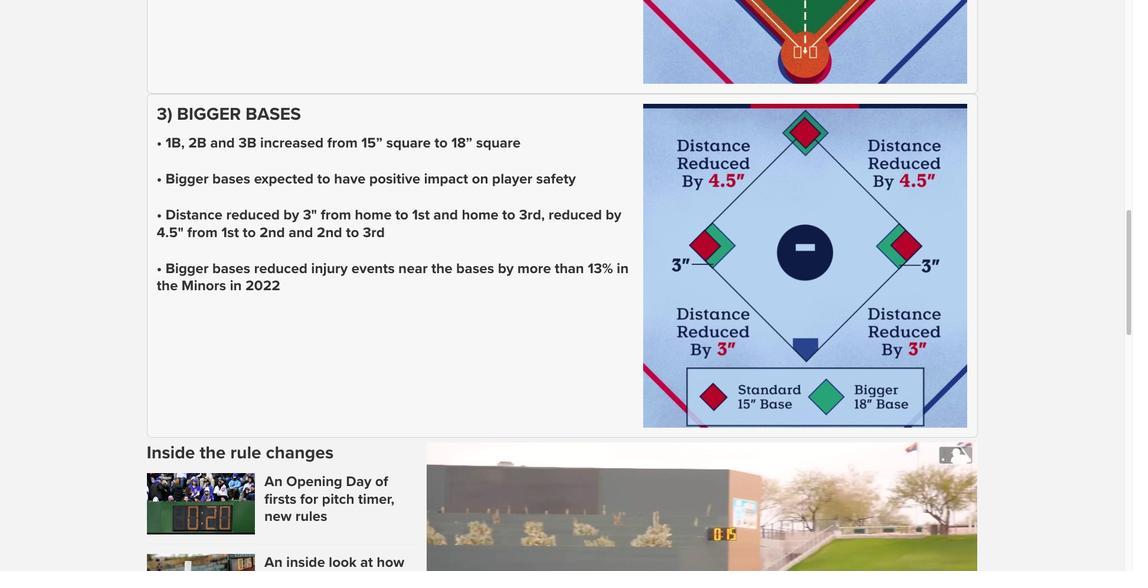 Task type: vqa. For each thing, say whether or not it's contained in the screenshot.
the rules inside the 'AN OPENING DAY OF FIRSTS FOR PITCH TIMER, NEW RULES'
yes



Task type: describe. For each thing, give the bounding box(es) containing it.
2b
[[188, 135, 207, 152]]

• distance reduced by 3" from home to 1st and home to 3rd, reduced by 4.5" from 1st to 2nd and 2nd to 3rd
[[157, 207, 622, 241]]

to left 3rd
[[346, 224, 359, 241]]

rule
[[230, 442, 261, 464]]

from right 3"
[[321, 207, 351, 224]]

at
[[360, 554, 373, 571]]

look
[[329, 554, 357, 571]]

injury
[[311, 260, 348, 277]]

player
[[492, 171, 533, 188]]

18"
[[451, 135, 473, 152]]

15"
[[361, 135, 383, 152]]

day
[[346, 474, 372, 491]]

to down positive
[[395, 207, 409, 224]]

how
[[377, 554, 404, 571]]

rules inside an inside look at how the new rules will work
[[320, 571, 352, 571]]

• bigger bases reduced injury events near the bases by more than 13% in the minors in 2022
[[157, 260, 629, 295]]

1 2nd from the left
[[260, 224, 285, 241]]

1 square from the left
[[386, 135, 431, 152]]

new inside an inside look at how the new rules will work
[[289, 571, 317, 571]]

3rd
[[363, 224, 385, 241]]

3rd,
[[519, 207, 545, 224]]

• for • bigger bases expected to have positive impact on player safety
[[157, 171, 162, 188]]

bases for expected
[[212, 171, 250, 188]]

0 horizontal spatial and
[[210, 135, 235, 152]]

2 square from the left
[[476, 135, 521, 152]]

1 horizontal spatial and
[[289, 224, 313, 241]]

bases
[[246, 103, 301, 125]]

firsts
[[264, 491, 297, 508]]

2 horizontal spatial by
[[606, 207, 622, 224]]

1 home from the left
[[355, 207, 392, 224]]

1 horizontal spatial 1st
[[412, 207, 430, 224]]

impact
[[424, 171, 468, 188]]

mlb media player group
[[427, 443, 978, 571]]

work
[[382, 571, 414, 571]]

an opening day of firsts for pitch timer, new rules link
[[264, 474, 417, 526]]

have
[[334, 171, 366, 188]]

from down the distance
[[187, 224, 218, 241]]

1b,
[[166, 135, 185, 152]]

minors
[[182, 278, 226, 295]]

reduced inside the • bigger bases reduced injury events near the bases by more than 13% in the minors in 2022
[[254, 260, 308, 277]]

on
[[472, 171, 489, 188]]

to left have
[[317, 171, 330, 188]]

• for • distance reduced by 3" from home to 1st and home to 3rd, reduced by 4.5" from 1st to 2nd and 2nd to 3rd
[[157, 207, 162, 224]]

inside
[[147, 442, 195, 464]]

bigger for • bigger bases expected to have positive impact on player safety
[[166, 171, 209, 188]]



Task type: locate. For each thing, give the bounding box(es) containing it.
reduced up 2022
[[254, 260, 308, 277]]

bigger up the distance
[[166, 171, 209, 188]]

2 2nd from the left
[[317, 224, 342, 241]]

than
[[555, 260, 584, 277]]

bases left more
[[456, 260, 494, 277]]

• bigger bases expected to have positive impact on player safety
[[157, 171, 576, 188]]

2 • from the top
[[157, 171, 162, 188]]

will
[[356, 571, 378, 571]]

1st
[[412, 207, 430, 224], [221, 224, 239, 241]]

1st down impact on the left top of the page
[[412, 207, 430, 224]]

1 vertical spatial an
[[264, 554, 283, 571]]

opening
[[286, 474, 342, 491]]

from left 15"
[[327, 135, 358, 152]]

reduced
[[226, 207, 280, 224], [549, 207, 602, 224], [254, 260, 308, 277]]

0 horizontal spatial home
[[355, 207, 392, 224]]

increased
[[260, 135, 324, 152]]

1 horizontal spatial home
[[462, 207, 499, 224]]

1 vertical spatial new
[[289, 571, 317, 571]]

2 bigger from the top
[[166, 260, 209, 277]]

1 horizontal spatial by
[[498, 260, 514, 277]]

to left '3rd,'
[[502, 207, 516, 224]]

1 vertical spatial rules
[[320, 571, 352, 571]]

4 • from the top
[[157, 260, 162, 277]]

bases for reduced
[[212, 260, 250, 277]]

timer,
[[358, 491, 395, 508]]

bases up minors
[[212, 260, 250, 277]]

bigger up minors
[[166, 260, 209, 277]]

1 bigger from the top
[[166, 171, 209, 188]]

2 an from the top
[[264, 554, 283, 571]]

safety
[[536, 171, 576, 188]]

0 horizontal spatial square
[[386, 135, 431, 152]]

bigger for • bigger bases reduced injury events near the bases by more than 13% in the minors in 2022
[[166, 260, 209, 277]]

by
[[283, 207, 299, 224], [606, 207, 622, 224], [498, 260, 514, 277]]

by left 3"
[[283, 207, 299, 224]]

bigger
[[166, 171, 209, 188], [166, 260, 209, 277]]

inside
[[286, 554, 325, 571]]

1 an from the top
[[264, 474, 283, 491]]

2 home from the left
[[462, 207, 499, 224]]

an
[[264, 474, 283, 491], [264, 554, 283, 571]]

rules inside an opening day of firsts for pitch timer, new rules
[[295, 508, 327, 525]]

an opening day of firsts for pitch timer, new rules
[[264, 474, 395, 525]]

square right 18"
[[476, 135, 521, 152]]

and
[[210, 135, 235, 152], [434, 207, 458, 224], [289, 224, 313, 241]]

2022
[[246, 278, 280, 295]]

new
[[264, 508, 292, 525], [289, 571, 317, 571]]

bigger inside the • bigger bases reduced injury events near the bases by more than 13% in the minors in 2022
[[166, 260, 209, 277]]

an up firsts
[[264, 474, 283, 491]]

to left 18"
[[435, 135, 448, 152]]

an inside look at how the new rules will work link
[[264, 554, 417, 571]]

• for • bigger bases reduced injury events near the bases by more than 13% in the minors in 2022
[[157, 260, 162, 277]]

2 horizontal spatial and
[[434, 207, 458, 224]]

distance
[[166, 207, 223, 224]]

of
[[375, 474, 388, 491]]

0 vertical spatial rules
[[295, 508, 327, 525]]

3 • from the top
[[157, 207, 162, 224]]

1 • from the top
[[157, 135, 162, 152]]

1st down the distance
[[221, 224, 239, 241]]

home down on
[[462, 207, 499, 224]]

new down inside
[[289, 571, 317, 571]]

1 horizontal spatial square
[[476, 135, 521, 152]]

0 vertical spatial bigger
[[166, 171, 209, 188]]

2nd up 2022
[[260, 224, 285, 241]]

in
[[617, 260, 629, 277], [230, 278, 242, 295]]

new down firsts
[[264, 508, 292, 525]]

an inside look at how the new rules will work
[[264, 554, 414, 571]]

the inside an inside look at how the new rules will work
[[264, 571, 286, 571]]

rules
[[295, 508, 327, 525], [320, 571, 352, 571]]

3"
[[303, 207, 317, 224]]

square right 15"
[[386, 135, 431, 152]]

13%
[[588, 260, 613, 277]]

and down 3"
[[289, 224, 313, 241]]

an for an opening day of firsts for pitch timer, new rules
[[264, 474, 283, 491]]

0 vertical spatial new
[[264, 508, 292, 525]]

and left "3b"
[[210, 135, 235, 152]]

• 1b, 2b and 3b increased from 15" square to 18" square
[[157, 135, 521, 152]]

from
[[327, 135, 358, 152], [321, 207, 351, 224], [187, 224, 218, 241]]

1 horizontal spatial 2nd
[[317, 224, 342, 241]]

for
[[300, 491, 318, 508]]

3)
[[157, 103, 172, 125]]

• inside • distance reduced by 3" from home to 1st and home to 3rd, reduced by 4.5" from 1st to 2nd and 2nd to 3rd
[[157, 207, 162, 224]]

more
[[518, 260, 551, 277]]

3b
[[239, 135, 257, 152]]

•
[[157, 135, 162, 152], [157, 171, 162, 188], [157, 207, 162, 224], [157, 260, 162, 277]]

the
[[431, 260, 453, 277], [157, 278, 178, 295], [200, 442, 226, 464], [264, 571, 286, 571]]

rules down for
[[295, 508, 327, 525]]

square
[[386, 135, 431, 152], [476, 135, 521, 152]]

near
[[399, 260, 428, 277]]

home
[[355, 207, 392, 224], [462, 207, 499, 224]]

3) bigger bases
[[157, 103, 301, 125]]

bases down "3b"
[[212, 171, 250, 188]]

events
[[351, 260, 395, 277]]

0 horizontal spatial in
[[230, 278, 242, 295]]

reduced down the expected
[[226, 207, 280, 224]]

expected
[[254, 171, 314, 188]]

by inside the • bigger bases reduced injury events near the bases by more than 13% in the minors in 2022
[[498, 260, 514, 277]]

rules down look
[[320, 571, 352, 571]]

1 horizontal spatial in
[[617, 260, 629, 277]]

in right 13%
[[617, 260, 629, 277]]

0 vertical spatial an
[[264, 474, 283, 491]]

bases
[[212, 171, 250, 188], [212, 260, 250, 277], [456, 260, 494, 277]]

to up 2022
[[243, 224, 256, 241]]

inside the rule changes
[[147, 442, 334, 464]]

4.5"
[[157, 224, 184, 241]]

an inside an inside look at how the new rules will work
[[264, 554, 283, 571]]

1 vertical spatial bigger
[[166, 260, 209, 277]]

0 horizontal spatial 2nd
[[260, 224, 285, 241]]

home up 3rd
[[355, 207, 392, 224]]

2nd
[[260, 224, 285, 241], [317, 224, 342, 241]]

pitch
[[322, 491, 355, 508]]

an for an inside look at how the new rules will work
[[264, 554, 283, 571]]

an inside an opening day of firsts for pitch timer, new rules
[[264, 474, 283, 491]]

in left 2022
[[230, 278, 242, 295]]

an left inside
[[264, 554, 283, 571]]

0 horizontal spatial 1st
[[221, 224, 239, 241]]

by up 13%
[[606, 207, 622, 224]]

2nd down 3"
[[317, 224, 342, 241]]

bigger
[[177, 103, 241, 125]]

changes
[[266, 442, 334, 464]]

• inside the • bigger bases reduced injury events near the bases by more than 13% in the minors in 2022
[[157, 260, 162, 277]]

• for • 1b, 2b and 3b increased from 15" square to 18" square
[[157, 135, 162, 152]]

0 horizontal spatial by
[[283, 207, 299, 224]]

by left more
[[498, 260, 514, 277]]

to
[[435, 135, 448, 152], [317, 171, 330, 188], [395, 207, 409, 224], [502, 207, 516, 224], [243, 224, 256, 241], [346, 224, 359, 241]]

reduced down safety
[[549, 207, 602, 224]]

and down impact on the left top of the page
[[434, 207, 458, 224]]

new inside an opening day of firsts for pitch timer, new rules
[[264, 508, 292, 525]]

positive
[[369, 171, 420, 188]]



